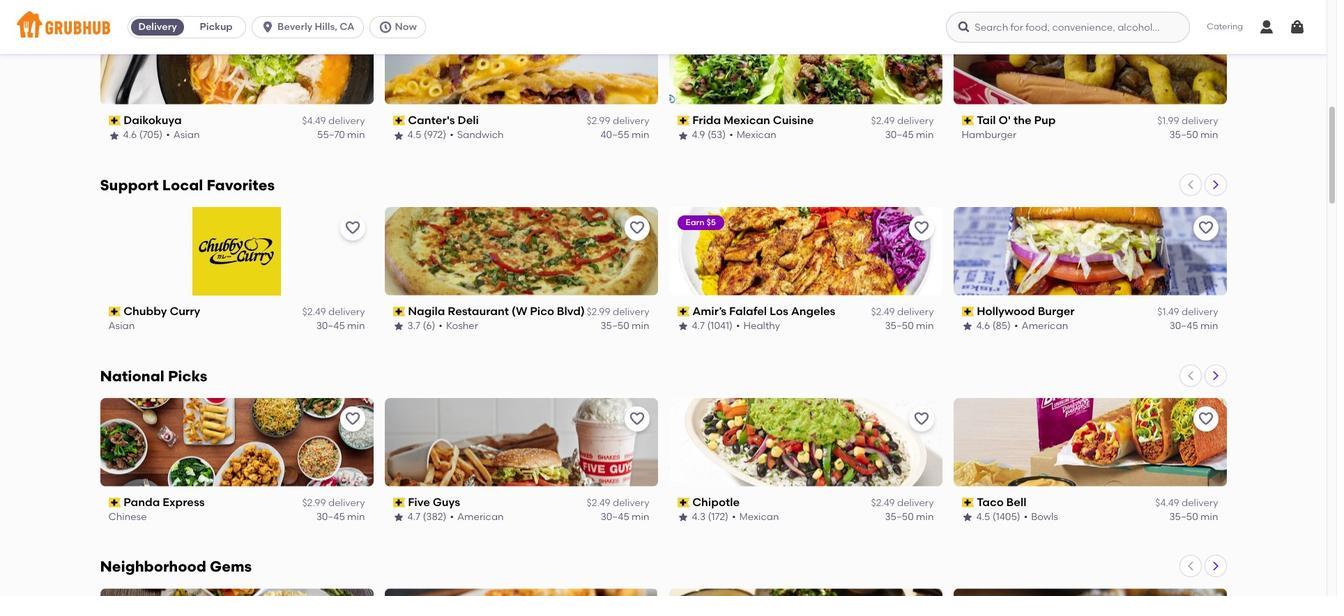 Task type: vqa. For each thing, say whether or not it's contained in the screenshot.
'American'
yes



Task type: describe. For each thing, give the bounding box(es) containing it.
$2.49 for falafel
[[872, 306, 895, 318]]

$1.49 delivery
[[1158, 306, 1219, 318]]

(972)
[[424, 129, 447, 141]]

• healthy
[[736, 320, 781, 332]]

4.5 for taco bell
[[977, 511, 991, 523]]

min for daikokuya
[[347, 129, 365, 141]]

55–70 min
[[317, 129, 365, 141]]

blvd)
[[557, 305, 585, 318]]

earn for amir's falafel los angeles
[[686, 217, 705, 227]]

zpizza (west hollywood) logo image
[[954, 589, 1227, 596]]

(1041)
[[708, 320, 733, 332]]

nagila restaurant (w pico blvd) logo image
[[385, 207, 658, 295]]

los
[[770, 305, 789, 318]]

min for taco bell
[[1201, 511, 1219, 523]]

4.7 (382)
[[408, 511, 447, 523]]

$2.99 for amir's falafel los angeles
[[587, 306, 611, 318]]

$2.49 delivery for curry
[[302, 306, 365, 318]]

delivery button
[[128, 16, 187, 38]]

$2.49 delivery for falafel
[[872, 306, 934, 318]]

$4.49 for taco bell
[[1156, 497, 1180, 509]]

4.9
[[692, 129, 706, 141]]

neighborhood gems
[[100, 558, 252, 576]]

star icon image for hollywood burger
[[962, 321, 973, 332]]

hamburger
[[962, 129, 1017, 141]]

4.3
[[692, 511, 706, 523]]

(w
[[512, 305, 528, 318]]

neighborhood
[[100, 558, 206, 576]]

kosher
[[446, 320, 478, 332]]

caret left icon image for national picks
[[1185, 370, 1197, 381]]

$8
[[138, 26, 147, 36]]

• for taco bell
[[1024, 511, 1028, 523]]

30–45 min for hollywood burger
[[1170, 320, 1219, 332]]

• mexican for frida mexican cuisine
[[730, 129, 777, 141]]

save this restaurant image for nagila restaurant (w pico blvd)
[[629, 219, 646, 236]]

chin chin restaurant logo image
[[385, 589, 658, 596]]

$25+
[[1049, 26, 1069, 36]]

nagila
[[408, 305, 445, 318]]

frida mexican cuisine
[[693, 114, 814, 127]]

pickup button
[[187, 16, 246, 38]]

4.6 for hollywood burger
[[977, 320, 991, 332]]

30–45 min for frida mexican cuisine
[[886, 129, 934, 141]]

of
[[1039, 26, 1047, 36]]

1 horizontal spatial svg image
[[1259, 19, 1276, 36]]

taco
[[977, 496, 1004, 509]]

2 horizontal spatial svg image
[[1290, 19, 1306, 36]]

beverly hills, ca
[[278, 21, 355, 33]]

angeles
[[791, 305, 836, 318]]

main navigation navigation
[[0, 0, 1327, 54]]

american for guys
[[458, 511, 504, 523]]

4.6 for daikokuya
[[123, 129, 137, 141]]

deli
[[458, 114, 479, 127]]

canter's deli
[[408, 114, 479, 127]]

ca
[[340, 21, 355, 33]]

55–70
[[317, 129, 345, 141]]

• american for guys
[[450, 511, 504, 523]]

save this restaurant button for taco bell
[[1194, 406, 1219, 431]]

star icon image for five guys
[[393, 512, 404, 523]]

catering button
[[1198, 11, 1253, 43]]

gems
[[210, 558, 252, 576]]

five guys
[[408, 496, 460, 509]]

• for canter's deli
[[450, 129, 454, 141]]

subscription pass image for nagila restaurant (w pico blvd)
[[393, 307, 405, 317]]

mexican for frida mexican cuisine
[[737, 129, 777, 141]]

beverly
[[278, 21, 313, 33]]

35–50 for angeles
[[885, 320, 914, 332]]

earn for daikokuya
[[117, 26, 136, 36]]

pico
[[530, 305, 554, 318]]

taco bell
[[977, 496, 1027, 509]]

caret right icon image for support local favorites
[[1210, 179, 1222, 190]]

nagila restaurant (w pico blvd)
[[408, 305, 585, 318]]

• for nagila restaurant (w pico blvd)
[[439, 320, 443, 332]]

bell
[[1007, 496, 1027, 509]]

• for daikokuya
[[166, 129, 170, 141]]

$4.49 delivery for taco bell
[[1156, 497, 1219, 509]]

panda express logo image
[[100, 398, 373, 487]]

delivery for chubby curry
[[328, 306, 365, 318]]

0 horizontal spatial asian
[[108, 320, 135, 332]]

delivery for amir's falafel los angeles
[[898, 306, 934, 318]]

subscription pass image for frida mexican cuisine
[[678, 116, 690, 126]]

3.7
[[408, 320, 421, 332]]

• bowls
[[1024, 511, 1059, 523]]

subscription pass image for panda express
[[108, 498, 121, 508]]

tail
[[977, 114, 996, 127]]

30–45 min for five guys
[[601, 511, 650, 523]]

hollywood burger  logo image
[[954, 207, 1227, 295]]

subscription pass image for chubby curry
[[108, 307, 121, 317]]

delivery for tail o' the pup
[[1182, 115, 1219, 127]]

40–55
[[601, 129, 630, 141]]

hills,
[[315, 21, 337, 33]]

2 vertical spatial $2.99
[[302, 497, 326, 509]]

delivery for panda express
[[328, 497, 365, 509]]

tail o' the pup logo image
[[954, 16, 1227, 104]]

now
[[395, 21, 417, 33]]

30–45 min for panda express
[[316, 511, 365, 523]]

(172)
[[708, 511, 729, 523]]

30–45 for five guys
[[601, 511, 630, 523]]

caret right icon image for national picks
[[1210, 370, 1222, 381]]

1 horizontal spatial $5
[[971, 26, 980, 36]]

• for amir's falafel los angeles
[[736, 320, 740, 332]]

save this restaurant image for hollywood burger
[[1198, 219, 1215, 236]]

• mexican for chipotle
[[732, 511, 779, 523]]

delivery for canter's deli
[[613, 115, 650, 127]]

save this restaurant image for panda express
[[344, 411, 361, 427]]

$5 off your order of $25+
[[971, 26, 1069, 36]]

4.9 (53)
[[692, 129, 726, 141]]

• american for burger
[[1015, 320, 1069, 332]]

star icon image for nagila restaurant (w pico blvd)
[[393, 321, 404, 332]]

4.5 (1405)
[[977, 511, 1021, 523]]

$2.99 delivery for frida mexican cuisine
[[587, 115, 650, 127]]

• for chipotle
[[732, 511, 736, 523]]

chinese
[[108, 511, 147, 523]]

0 vertical spatial asian
[[173, 129, 200, 141]]

(53)
[[708, 129, 726, 141]]

• sandwich
[[450, 129, 504, 141]]

healthy
[[744, 320, 781, 332]]

(85)
[[993, 320, 1011, 332]]

star icon image for amir's falafel los angeles
[[678, 321, 689, 332]]

3.7 (6)
[[408, 320, 435, 332]]

star icon image for frida mexican cuisine
[[678, 130, 689, 141]]

$2.99 for frida mexican cuisine
[[587, 115, 611, 127]]

national
[[100, 367, 164, 385]]

4.5 (972)
[[408, 129, 447, 141]]

bossa nova brazilian cuisine logo image
[[669, 589, 943, 596]]

svg image inside now button
[[378, 20, 392, 34]]

save this restaurant button for hollywood burger
[[1194, 215, 1219, 240]]

off
[[982, 26, 993, 36]]

frida mexican cuisine logo image
[[669, 16, 943, 104]]

guys
[[433, 496, 460, 509]]



Task type: locate. For each thing, give the bounding box(es) containing it.
sandwich
[[457, 129, 504, 141]]

panda
[[124, 496, 160, 509]]

chubby curry
[[124, 305, 200, 318]]

4.5 down the taco
[[977, 511, 991, 523]]

earn $5
[[686, 217, 716, 227]]

delivery for nagila restaurant (w pico blvd)
[[613, 306, 650, 318]]

1 vertical spatial • mexican
[[732, 511, 779, 523]]

delivery for frida mexican cuisine
[[898, 115, 934, 127]]

caret left icon image for support local favorites
[[1185, 179, 1197, 190]]

1 caret right icon image from the top
[[1210, 179, 1222, 190]]

subscription pass image for canter's deli
[[393, 116, 405, 126]]

mexican down frida mexican cuisine
[[737, 129, 777, 141]]

express
[[163, 496, 205, 509]]

national picks
[[100, 367, 207, 385]]

4.6 (705)
[[123, 129, 163, 141]]

subscription pass image for tail o' the pup
[[962, 116, 974, 126]]

delivery for hollywood burger
[[1182, 306, 1219, 318]]

save this restaurant image for frida mexican cuisine
[[913, 28, 930, 45]]

caret left icon image for neighborhood gems
[[1185, 561, 1197, 572]]

$5
[[971, 26, 980, 36], [707, 217, 716, 227]]

amir's falafel los angeles logo image
[[669, 207, 943, 295]]

0 horizontal spatial earn
[[117, 26, 136, 36]]

• mexican
[[730, 129, 777, 141], [732, 511, 779, 523]]

pickup
[[200, 21, 233, 33]]

0 horizontal spatial svg image
[[261, 20, 275, 34]]

4.6 left (705)
[[123, 129, 137, 141]]

falafel
[[730, 305, 767, 318]]

4.7 down five
[[408, 511, 421, 523]]

asian down chubby
[[108, 320, 135, 332]]

subscription pass image
[[108, 116, 121, 126], [678, 116, 690, 126], [962, 116, 974, 126], [393, 307, 405, 317], [108, 498, 121, 508], [393, 498, 405, 508]]

subscription pass image for chipotle
[[678, 498, 690, 508]]

mexican
[[724, 114, 771, 127], [737, 129, 777, 141], [740, 511, 779, 523]]

save this restaurant image
[[344, 28, 361, 45], [1198, 28, 1215, 45], [344, 219, 361, 236], [629, 411, 646, 427]]

0 vertical spatial american
[[1022, 320, 1069, 332]]

1 horizontal spatial • american
[[1015, 320, 1069, 332]]

min for nagila restaurant (w pico blvd)
[[632, 320, 650, 332]]

save this restaurant image
[[913, 28, 930, 45], [629, 219, 646, 236], [913, 219, 930, 236], [1198, 219, 1215, 236], [344, 411, 361, 427], [913, 411, 930, 427], [1198, 411, 1215, 427]]

$1.99 delivery
[[1158, 115, 1219, 127]]

$1.49
[[1158, 306, 1180, 318]]

1 vertical spatial 4.7
[[408, 511, 421, 523]]

35–50 min for angeles
[[885, 320, 934, 332]]

• right (705)
[[166, 129, 170, 141]]

svg image right the catering button
[[1259, 19, 1276, 36]]

• kosher
[[439, 320, 478, 332]]

• right (53)
[[730, 129, 734, 141]]

star icon image left 3.7
[[393, 321, 404, 332]]

star icon image left 4.9
[[678, 130, 689, 141]]

1 vertical spatial mexican
[[737, 129, 777, 141]]

2 vertical spatial $2.99 delivery
[[302, 497, 365, 509]]

star icon image for daikokuya
[[108, 130, 120, 141]]

(705)
[[139, 129, 163, 141]]

4.6 left (85)
[[977, 320, 991, 332]]

•
[[166, 129, 170, 141], [450, 129, 454, 141], [730, 129, 734, 141], [439, 320, 443, 332], [736, 320, 740, 332], [1015, 320, 1019, 332], [450, 511, 454, 523], [732, 511, 736, 523], [1024, 511, 1028, 523]]

0 vertical spatial caret left icon image
[[1185, 179, 1197, 190]]

0 vertical spatial $2.99
[[587, 115, 611, 127]]

mexican for chipotle
[[740, 511, 779, 523]]

catering
[[1208, 22, 1244, 32]]

star icon image left 4.6 (85)
[[962, 321, 973, 332]]

• american down guys
[[450, 511, 504, 523]]

the
[[1014, 114, 1032, 127]]

subscription pass image up chinese
[[108, 498, 121, 508]]

$2.49 delivery for guys
[[587, 497, 650, 509]]

0 vertical spatial earn
[[117, 26, 136, 36]]

pi on sunset (sunset blvd) logo image
[[100, 589, 373, 596]]

1 vertical spatial caret left icon image
[[1185, 370, 1197, 381]]

1 vertical spatial 4.6
[[977, 320, 991, 332]]

1 horizontal spatial $4.49
[[1156, 497, 1180, 509]]

caret left icon image
[[1185, 179, 1197, 190], [1185, 370, 1197, 381], [1185, 561, 1197, 572]]

hollywood
[[977, 305, 1036, 318]]

0 horizontal spatial $4.49 delivery
[[302, 115, 365, 127]]

canter's
[[408, 114, 455, 127]]

1 vertical spatial • american
[[450, 511, 504, 523]]

35–50 for pico
[[601, 320, 630, 332]]

amir's falafel los angeles
[[693, 305, 836, 318]]

amir's
[[693, 305, 727, 318]]

1 vertical spatial $2.99
[[587, 306, 611, 318]]

• mexican right (172)
[[732, 511, 779, 523]]

$2.49 for mexican
[[872, 115, 895, 127]]

subscription pass image left tail
[[962, 116, 974, 126]]

delivery for five guys
[[613, 497, 650, 509]]

3 caret left icon image from the top
[[1185, 561, 1197, 572]]

$2.49 delivery for mexican
[[872, 115, 934, 127]]

svg image
[[1290, 19, 1306, 36], [378, 20, 392, 34], [958, 20, 972, 34]]

favorites
[[207, 176, 275, 194]]

4.6
[[123, 129, 137, 141], [977, 320, 991, 332]]

star icon image for canter's deli
[[393, 130, 404, 141]]

pup
[[1035, 114, 1056, 127]]

4.7 for amir's falafel los angeles
[[692, 320, 705, 332]]

4.6 (85)
[[977, 320, 1011, 332]]

subscription pass image for taco bell
[[962, 498, 974, 508]]

min for amir's falafel los angeles
[[917, 320, 934, 332]]

0 vertical spatial $2.99 delivery
[[587, 115, 650, 127]]

1 horizontal spatial earn
[[686, 217, 705, 227]]

subscription pass image left the taco
[[962, 498, 974, 508]]

delivery for daikokuya
[[328, 115, 365, 127]]

0 horizontal spatial • american
[[450, 511, 504, 523]]

1 vertical spatial caret right icon image
[[1210, 370, 1222, 381]]

star icon image left 4.3
[[678, 512, 689, 523]]

min for chubby curry
[[347, 320, 365, 332]]

40–55 min
[[601, 129, 650, 141]]

$4.49 delivery for daikokuya
[[302, 115, 365, 127]]

panda express
[[124, 496, 205, 509]]

(1405)
[[993, 511, 1021, 523]]

1 vertical spatial earn
[[686, 217, 705, 227]]

american for burger
[[1022, 320, 1069, 332]]

save this restaurant button for frida mexican cuisine
[[909, 24, 934, 49]]

subscription pass image left 'amir's'
[[678, 307, 690, 317]]

save this restaurant image for taco bell
[[1198, 411, 1215, 427]]

30–45 for frida mexican cuisine
[[886, 129, 914, 141]]

cuisine
[[773, 114, 814, 127]]

2 caret left icon image from the top
[[1185, 370, 1197, 381]]

35–50 min
[[1170, 129, 1219, 141], [601, 320, 650, 332], [885, 320, 934, 332], [885, 511, 934, 523], [1170, 511, 1219, 523]]

frida
[[693, 114, 721, 127]]

1 vertical spatial $5
[[707, 217, 716, 227]]

beverly hills, ca button
[[252, 16, 369, 38]]

• right (6) on the left of page
[[439, 320, 443, 332]]

mexican right (172)
[[740, 511, 779, 523]]

• for hollywood burger
[[1015, 320, 1019, 332]]

subscription pass image left the canter's
[[393, 116, 405, 126]]

2 caret right icon image from the top
[[1210, 370, 1222, 381]]

1 horizontal spatial $4.49 delivery
[[1156, 497, 1219, 509]]

35–50 min for pup
[[1170, 129, 1219, 141]]

min for chipotle
[[917, 511, 934, 523]]

min for canter's deli
[[632, 129, 650, 141]]

now button
[[369, 16, 432, 38]]

1 horizontal spatial american
[[1022, 320, 1069, 332]]

support
[[100, 176, 159, 194]]

delivery for chipotle
[[898, 497, 934, 509]]

1 vertical spatial $4.49
[[1156, 497, 1180, 509]]

• right (972)
[[450, 129, 454, 141]]

min for five guys
[[632, 511, 650, 523]]

• american
[[1015, 320, 1069, 332], [450, 511, 504, 523]]

4.7
[[692, 320, 705, 332], [408, 511, 421, 523]]

order
[[1015, 26, 1037, 36]]

• down falafel
[[736, 320, 740, 332]]

caret right icon image for neighborhood gems
[[1210, 561, 1222, 572]]

4.7 (1041)
[[692, 320, 733, 332]]

your
[[995, 26, 1013, 36]]

subscription pass image
[[393, 116, 405, 126], [108, 307, 121, 317], [678, 307, 690, 317], [962, 307, 974, 317], [678, 498, 690, 508], [962, 498, 974, 508]]

save this restaurant button for chubby curry
[[340, 215, 365, 240]]

• for five guys
[[450, 511, 454, 523]]

save this restaurant image for chipotle
[[913, 411, 930, 427]]

chubby
[[124, 305, 167, 318]]

2 vertical spatial mexican
[[740, 511, 779, 523]]

delivery
[[138, 21, 177, 33]]

$2.49
[[872, 115, 895, 127], [302, 306, 326, 318], [872, 306, 895, 318], [587, 497, 611, 509], [872, 497, 895, 509]]

save this restaurant button for chipotle
[[909, 406, 934, 431]]

4.5 left (972)
[[408, 129, 422, 141]]

• american down burger on the bottom of page
[[1015, 320, 1069, 332]]

subscription pass image left five
[[393, 498, 405, 508]]

curry
[[170, 305, 200, 318]]

35–50 min for pico
[[601, 320, 650, 332]]

1 caret left icon image from the top
[[1185, 179, 1197, 190]]

$4.49 for daikokuya
[[302, 115, 326, 127]]

0 horizontal spatial 4.7
[[408, 511, 421, 523]]

star icon image left "4.5 (972)"
[[393, 130, 404, 141]]

subscription pass image left the daikokuya
[[108, 116, 121, 126]]

• asian
[[166, 129, 200, 141]]

chipotle
[[693, 496, 740, 509]]

tail o' the pup
[[977, 114, 1056, 127]]

35–50 for pup
[[1170, 129, 1199, 141]]

30–45 min for chubby curry
[[316, 320, 365, 332]]

o'
[[999, 114, 1011, 127]]

30–45 for panda express
[[316, 511, 345, 523]]

asian right (705)
[[173, 129, 200, 141]]

bowls
[[1032, 511, 1059, 523]]

0 horizontal spatial $5
[[707, 217, 716, 227]]

30–45 min
[[886, 129, 934, 141], [316, 320, 365, 332], [1170, 320, 1219, 332], [316, 511, 365, 523], [601, 511, 650, 523]]

canter's deli logo image
[[385, 16, 658, 104]]

svg image
[[1259, 19, 1276, 36], [261, 20, 275, 34]]

4.5
[[408, 129, 422, 141], [977, 511, 991, 523]]

star icon image left 4.7 (1041)
[[678, 321, 689, 332]]

subscription pass image left chipotle on the bottom right of page
[[678, 498, 690, 508]]

mexican up (53)
[[724, 114, 771, 127]]

0 vertical spatial 4.7
[[692, 320, 705, 332]]

american down guys
[[458, 511, 504, 523]]

1 horizontal spatial 4.6
[[977, 320, 991, 332]]

4.7 down 'amir's'
[[692, 320, 705, 332]]

• right (172)
[[732, 511, 736, 523]]

• down bell
[[1024, 511, 1028, 523]]

1 horizontal spatial 4.5
[[977, 511, 991, 523]]

chubby curry logo image
[[193, 207, 281, 295]]

subscription pass image for amir's falafel los angeles
[[678, 307, 690, 317]]

0 horizontal spatial svg image
[[378, 20, 392, 34]]

1 vertical spatial american
[[458, 511, 504, 523]]

1 vertical spatial asian
[[108, 320, 135, 332]]

american down burger on the bottom of page
[[1022, 320, 1069, 332]]

• for frida mexican cuisine
[[730, 129, 734, 141]]

star icon image for chipotle
[[678, 512, 689, 523]]

subscription pass image left 'hollywood'
[[962, 307, 974, 317]]

• right (85)
[[1015, 320, 1019, 332]]

4.7 for five guys
[[408, 511, 421, 523]]

min for tail o' the pup
[[1201, 129, 1219, 141]]

0 vertical spatial $4.49 delivery
[[302, 115, 365, 127]]

star icon image left 4.5 (1405)
[[962, 512, 973, 523]]

star icon image left '4.7 (382)'
[[393, 512, 404, 523]]

support local favorites
[[100, 176, 275, 194]]

0 vertical spatial • mexican
[[730, 129, 777, 141]]

hollywood burger
[[977, 305, 1075, 318]]

4.5 for canter's deli
[[408, 129, 422, 141]]

1 horizontal spatial 4.7
[[692, 320, 705, 332]]

30–45
[[886, 129, 914, 141], [316, 320, 345, 332], [1170, 320, 1199, 332], [316, 511, 345, 523], [601, 511, 630, 523]]

subscription pass image left frida
[[678, 116, 690, 126]]

$2.49 delivery
[[872, 115, 934, 127], [302, 306, 365, 318], [872, 306, 934, 318], [587, 497, 650, 509], [872, 497, 934, 509]]

• down guys
[[450, 511, 454, 523]]

five
[[408, 496, 430, 509]]

caret right icon image
[[1210, 179, 1222, 190], [1210, 370, 1222, 381], [1210, 561, 1222, 572]]

min
[[347, 129, 365, 141], [632, 129, 650, 141], [917, 129, 934, 141], [1201, 129, 1219, 141], [347, 320, 365, 332], [632, 320, 650, 332], [917, 320, 934, 332], [1201, 320, 1219, 332], [347, 511, 365, 523], [632, 511, 650, 523], [917, 511, 934, 523], [1201, 511, 1219, 523]]

1 vertical spatial 4.5
[[977, 511, 991, 523]]

$4.49 delivery
[[302, 115, 365, 127], [1156, 497, 1219, 509]]

star icon image for taco bell
[[962, 512, 973, 523]]

burger
[[1038, 305, 1075, 318]]

1 horizontal spatial asian
[[173, 129, 200, 141]]

save this restaurant button for nagila restaurant (w pico blvd)
[[625, 215, 650, 240]]

0 horizontal spatial american
[[458, 511, 504, 523]]

picks
[[168, 367, 207, 385]]

min for panda express
[[347, 511, 365, 523]]

0 vertical spatial 4.5
[[408, 129, 422, 141]]

0 vertical spatial • american
[[1015, 320, 1069, 332]]

• mexican down frida mexican cuisine
[[730, 129, 777, 141]]

save this restaurant button for five guys
[[625, 406, 650, 431]]

daikokuya
[[124, 114, 182, 127]]

4.3 (172)
[[692, 511, 729, 523]]

subscription pass image for hollywood burger
[[962, 307, 974, 317]]

svg image inside beverly hills, ca button
[[261, 20, 275, 34]]

$2.49 for curry
[[302, 306, 326, 318]]

0 vertical spatial mexican
[[724, 114, 771, 127]]

earn
[[117, 26, 136, 36], [686, 217, 705, 227]]

(382)
[[423, 511, 447, 523]]

0 vertical spatial $5
[[971, 26, 980, 36]]

earn $8
[[117, 26, 147, 36]]

30–45 for hollywood burger
[[1170, 320, 1199, 332]]

five guys logo image
[[385, 398, 658, 487]]

3 caret right icon image from the top
[[1210, 561, 1222, 572]]

daikokuya logo image
[[100, 16, 373, 104]]

1 horizontal spatial svg image
[[958, 20, 972, 34]]

$2.49 for guys
[[587, 497, 611, 509]]

save this restaurant button
[[340, 24, 365, 49], [909, 24, 934, 49], [1194, 24, 1219, 49], [340, 215, 365, 240], [625, 215, 650, 240], [909, 215, 934, 240], [1194, 215, 1219, 240], [340, 406, 365, 431], [625, 406, 650, 431], [909, 406, 934, 431], [1194, 406, 1219, 431]]

$2.99 delivery for amir's falafel los angeles
[[587, 306, 650, 318]]

0 vertical spatial caret right icon image
[[1210, 179, 1222, 190]]

$1.99
[[1158, 115, 1180, 127]]

subscription pass image for five guys
[[393, 498, 405, 508]]

min for frida mexican cuisine
[[917, 129, 934, 141]]

subscription pass image left nagila
[[393, 307, 405, 317]]

0 vertical spatial $4.49
[[302, 115, 326, 127]]

Search for food, convenience, alcohol... search field
[[947, 12, 1191, 43]]

min for hollywood burger
[[1201, 320, 1219, 332]]

1 vertical spatial $2.99 delivery
[[587, 306, 650, 318]]

star icon image left 4.6 (705)
[[108, 130, 120, 141]]

0 vertical spatial 4.6
[[123, 129, 137, 141]]

subscription pass image left chubby
[[108, 307, 121, 317]]

(6)
[[423, 320, 435, 332]]

restaurant
[[448, 305, 509, 318]]

0 horizontal spatial $4.49
[[302, 115, 326, 127]]

taco bell logo image
[[954, 398, 1227, 487]]

0 horizontal spatial 4.5
[[408, 129, 422, 141]]

1 vertical spatial $4.49 delivery
[[1156, 497, 1219, 509]]

chipotle logo image
[[669, 398, 943, 487]]

star icon image
[[108, 130, 120, 141], [393, 130, 404, 141], [678, 130, 689, 141], [393, 321, 404, 332], [678, 321, 689, 332], [962, 321, 973, 332], [393, 512, 404, 523], [678, 512, 689, 523], [962, 512, 973, 523]]

svg image left beverly
[[261, 20, 275, 34]]

2 vertical spatial caret left icon image
[[1185, 561, 1197, 572]]

2 vertical spatial caret right icon image
[[1210, 561, 1222, 572]]

0 horizontal spatial 4.6
[[123, 129, 137, 141]]



